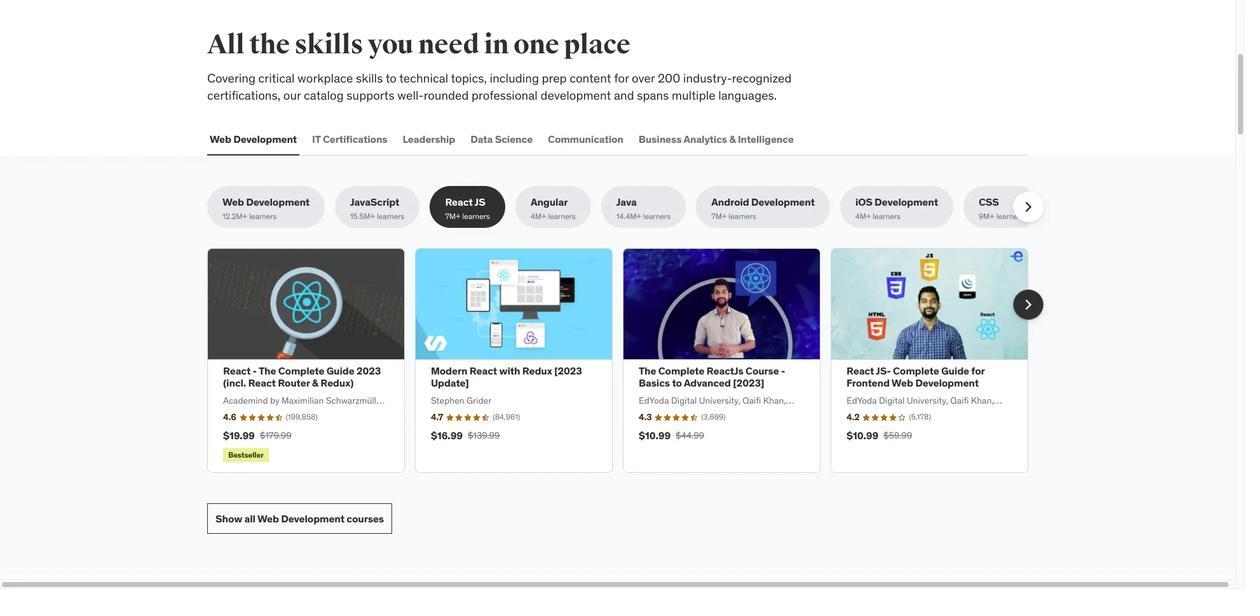 Task type: describe. For each thing, give the bounding box(es) containing it.
the inside react - the complete guide 2023 (incl. react router & redux)
[[259, 365, 276, 378]]

industry-
[[683, 71, 732, 86]]

basics
[[639, 377, 670, 390]]

4m+ inside angular 4m+ learners
[[531, 211, 546, 221]]

ios development 4m+ learners
[[855, 196, 938, 221]]

- inside the complete reactjs course - basics to advanced [2023]
[[781, 365, 785, 378]]

courses
[[347, 513, 384, 525]]

development inside react js- complete guide for frontend web development
[[915, 377, 979, 390]]

java 14.4m+ learners
[[616, 196, 671, 221]]

react - the complete guide 2023 (incl. react router & redux)
[[223, 365, 381, 390]]

spans
[[637, 88, 669, 103]]

web inside web development button
[[210, 133, 231, 145]]

complete inside the complete reactjs course - basics to advanced [2023]
[[658, 365, 705, 378]]

development for android development 7m+ learners
[[751, 196, 815, 209]]

learners inside css 9m+ learners
[[996, 211, 1024, 221]]

business
[[639, 133, 682, 145]]

workplace
[[298, 71, 353, 86]]

learners inside android development 7m+ learners
[[729, 211, 756, 221]]

data science
[[470, 133, 533, 145]]

certifications,
[[207, 88, 280, 103]]

& inside react - the complete guide 2023 (incl. react router & redux)
[[312, 377, 318, 390]]

leadership button
[[400, 124, 458, 155]]

guide inside react - the complete guide 2023 (incl. react router & redux)
[[327, 365, 354, 378]]

advanced
[[684, 377, 731, 390]]

the complete reactjs course - basics to advanced [2023] link
[[639, 365, 785, 390]]

all
[[244, 513, 255, 525]]

one
[[514, 29, 559, 61]]

development for web development
[[233, 133, 297, 145]]

[2023
[[554, 365, 582, 378]]

science
[[495, 133, 533, 145]]

show all web development courses link
[[207, 504, 392, 535]]

web development button
[[207, 124, 299, 155]]

200
[[658, 71, 680, 86]]

react js 7m+ learners
[[445, 196, 490, 221]]

leadership
[[403, 133, 455, 145]]

2023
[[357, 365, 381, 378]]

redux
[[522, 365, 552, 378]]

the complete reactjs course - basics to advanced [2023]
[[639, 365, 785, 390]]

7m+ for android development
[[711, 211, 727, 221]]

prep
[[542, 71, 567, 86]]

technical
[[399, 71, 448, 86]]

multiple
[[672, 88, 715, 103]]

it
[[312, 133, 321, 145]]

intelligence
[[738, 133, 794, 145]]

covering critical workplace skills to technical topics, including prep content for over 200 industry-recognized certifications, our catalog supports well-rounded professional development and spans multiple languages.
[[207, 71, 792, 103]]

14.4m+
[[616, 211, 641, 221]]

the
[[249, 29, 290, 61]]

css
[[979, 196, 999, 209]]

web inside web development 12.2m+ learners
[[222, 196, 244, 209]]

android
[[711, 196, 749, 209]]

react for react js- complete guide for frontend web development
[[847, 365, 874, 378]]

business analytics & intelligence
[[639, 133, 794, 145]]

for inside react js- complete guide for frontend web development
[[971, 365, 985, 378]]

angular
[[531, 196, 568, 209]]

in
[[484, 29, 509, 61]]

topics,
[[451, 71, 487, 86]]

carousel element
[[207, 249, 1044, 474]]

9m+
[[979, 211, 995, 221]]

course
[[746, 365, 779, 378]]

react js- complete guide for frontend web development
[[847, 365, 985, 390]]

modern react with redux [2023 update] link
[[431, 365, 582, 390]]

js-
[[876, 365, 891, 378]]

frontend
[[847, 377, 890, 390]]

show all web development courses
[[215, 513, 384, 525]]

languages.
[[718, 88, 777, 103]]

analytics
[[684, 133, 727, 145]]

4m+ inside the ios development 4m+ learners
[[855, 211, 871, 221]]

over
[[632, 71, 655, 86]]

15.5m+
[[350, 211, 375, 221]]

learners inside java 14.4m+ learners
[[643, 211, 671, 221]]

it certifications button
[[310, 124, 390, 155]]

covering
[[207, 71, 256, 86]]

modern
[[431, 365, 467, 378]]

rounded
[[424, 88, 469, 103]]

catalog
[[304, 88, 344, 103]]

critical
[[258, 71, 295, 86]]

learners inside angular 4m+ learners
[[548, 211, 576, 221]]

web development 12.2m+ learners
[[222, 196, 310, 221]]

our
[[283, 88, 301, 103]]

data
[[470, 133, 493, 145]]

topic filters element
[[207, 186, 1044, 228]]



Task type: locate. For each thing, give the bounding box(es) containing it.
2 7m+ from the left
[[711, 211, 727, 221]]

2 - from the left
[[781, 365, 785, 378]]

react inside the modern react with redux [2023 update]
[[470, 365, 497, 378]]

6 learners from the left
[[729, 211, 756, 221]]

for inside covering critical workplace skills to technical topics, including prep content for over 200 industry-recognized certifications, our catalog supports well-rounded professional development and spans multiple languages.
[[614, 71, 629, 86]]

react left js-
[[847, 365, 874, 378]]

4m+ down angular on the left top of page
[[531, 211, 546, 221]]

4m+ down ios
[[855, 211, 871, 221]]

2 the from the left
[[639, 365, 656, 378]]

1 7m+ from the left
[[445, 211, 460, 221]]

-
[[253, 365, 257, 378], [781, 365, 785, 378]]

0 horizontal spatial the
[[259, 365, 276, 378]]

&
[[729, 133, 736, 145], [312, 377, 318, 390]]

reactjs
[[707, 365, 743, 378]]

1 horizontal spatial to
[[672, 377, 682, 390]]

react js- complete guide for frontend web development link
[[847, 365, 985, 390]]

guide inside react js- complete guide for frontend web development
[[941, 365, 969, 378]]

all
[[207, 29, 244, 61]]

development inside the ios development 4m+ learners
[[875, 196, 938, 209]]

development for ios development 4m+ learners
[[875, 196, 938, 209]]

show
[[215, 513, 242, 525]]

1 vertical spatial next image
[[1018, 295, 1039, 315]]

js
[[474, 196, 485, 209]]

0 horizontal spatial &
[[312, 377, 318, 390]]

learners inside the ios development 4m+ learners
[[873, 211, 901, 221]]

learners inside web development 12.2m+ learners
[[249, 211, 277, 221]]

0 vertical spatial &
[[729, 133, 736, 145]]

content
[[570, 71, 611, 86]]

development for web development 12.2m+ learners
[[246, 196, 310, 209]]

react inside react js 7m+ learners
[[445, 196, 473, 209]]

to right basics
[[672, 377, 682, 390]]

redux)
[[320, 377, 354, 390]]

and
[[614, 88, 634, 103]]

0 horizontal spatial for
[[614, 71, 629, 86]]

7 learners from the left
[[873, 211, 901, 221]]

0 vertical spatial for
[[614, 71, 629, 86]]

web right js-
[[892, 377, 913, 390]]

for
[[614, 71, 629, 86], [971, 365, 985, 378]]

4m+
[[531, 211, 546, 221], [855, 211, 871, 221]]

skills inside covering critical workplace skills to technical topics, including prep content for over 200 industry-recognized certifications, our catalog supports well-rounded professional development and spans multiple languages.
[[356, 71, 383, 86]]

1 horizontal spatial 7m+
[[711, 211, 727, 221]]

web inside show all web development courses link
[[257, 513, 279, 525]]

1 the from the left
[[259, 365, 276, 378]]

3 complete from the left
[[893, 365, 939, 378]]

business analytics & intelligence button
[[636, 124, 796, 155]]

javascript
[[350, 196, 399, 209]]

0 horizontal spatial guide
[[327, 365, 354, 378]]

2 next image from the top
[[1018, 295, 1039, 315]]

3 learners from the left
[[462, 211, 490, 221]]

the left router
[[259, 365, 276, 378]]

supports
[[347, 88, 394, 103]]

0 vertical spatial next image
[[1018, 197, 1039, 218]]

react inside react js- complete guide for frontend web development
[[847, 365, 874, 378]]

web inside react js- complete guide for frontend web development
[[892, 377, 913, 390]]

next image inside carousel "element"
[[1018, 295, 1039, 315]]

you
[[368, 29, 413, 61]]

react left with
[[470, 365, 497, 378]]

need
[[418, 29, 479, 61]]

web development
[[210, 133, 297, 145]]

complete
[[278, 365, 324, 378], [658, 365, 705, 378], [893, 365, 939, 378]]

web right all
[[257, 513, 279, 525]]

2 horizontal spatial complete
[[893, 365, 939, 378]]

[2023]
[[733, 377, 764, 390]]

web up the "12.2m+"
[[222, 196, 244, 209]]

(incl.
[[223, 377, 246, 390]]

web
[[210, 133, 231, 145], [222, 196, 244, 209], [892, 377, 913, 390], [257, 513, 279, 525]]

2 complete from the left
[[658, 365, 705, 378]]

java
[[616, 196, 637, 209]]

- right (incl.
[[253, 365, 257, 378]]

data science button
[[468, 124, 535, 155]]

router
[[278, 377, 310, 390]]

css 9m+ learners
[[979, 196, 1024, 221]]

ios
[[855, 196, 873, 209]]

android development 7m+ learners
[[711, 196, 815, 221]]

react - the complete guide 2023 (incl. react router & redux) link
[[223, 365, 381, 390]]

development inside android development 7m+ learners
[[751, 196, 815, 209]]

react for react js 7m+ learners
[[445, 196, 473, 209]]

skills up the workplace
[[295, 29, 363, 61]]

complete inside react - the complete guide 2023 (incl. react router & redux)
[[278, 365, 324, 378]]

2 learners from the left
[[377, 211, 405, 221]]

0 horizontal spatial 4m+
[[531, 211, 546, 221]]

8 learners from the left
[[996, 211, 1024, 221]]

web down certifications,
[[210, 133, 231, 145]]

1 vertical spatial to
[[672, 377, 682, 390]]

7m+ inside android development 7m+ learners
[[711, 211, 727, 221]]

to inside covering critical workplace skills to technical topics, including prep content for over 200 industry-recognized certifications, our catalog supports well-rounded professional development and spans multiple languages.
[[386, 71, 397, 86]]

react left js
[[445, 196, 473, 209]]

complete inside react js- complete guide for frontend web development
[[893, 365, 939, 378]]

1 complete from the left
[[278, 365, 324, 378]]

all the skills you need in one place
[[207, 29, 630, 61]]

- inside react - the complete guide 2023 (incl. react router & redux)
[[253, 365, 257, 378]]

with
[[499, 365, 520, 378]]

1 horizontal spatial &
[[729, 133, 736, 145]]

to
[[386, 71, 397, 86], [672, 377, 682, 390]]

0 horizontal spatial 7m+
[[445, 211, 460, 221]]

including
[[490, 71, 539, 86]]

4 learners from the left
[[548, 211, 576, 221]]

& right analytics
[[729, 133, 736, 145]]

javascript 15.5m+ learners
[[350, 196, 405, 221]]

1 horizontal spatial 4m+
[[855, 211, 871, 221]]

next image for topic filters element
[[1018, 197, 1039, 218]]

certifications
[[323, 133, 387, 145]]

5 learners from the left
[[643, 211, 671, 221]]

development inside button
[[233, 133, 297, 145]]

skills up the supports
[[356, 71, 383, 86]]

1 horizontal spatial complete
[[658, 365, 705, 378]]

recognized
[[732, 71, 792, 86]]

1 vertical spatial for
[[971, 365, 985, 378]]

learners inside react js 7m+ learners
[[462, 211, 490, 221]]

7m+ inside react js 7m+ learners
[[445, 211, 460, 221]]

1 - from the left
[[253, 365, 257, 378]]

0 vertical spatial to
[[386, 71, 397, 86]]

modern react with redux [2023 update]
[[431, 365, 582, 390]]

7m+ for react js
[[445, 211, 460, 221]]

react for react - the complete guide 2023 (incl. react router & redux)
[[223, 365, 251, 378]]

angular 4m+ learners
[[531, 196, 576, 221]]

- right course
[[781, 365, 785, 378]]

it certifications
[[312, 133, 387, 145]]

react right (incl.
[[248, 377, 276, 390]]

the inside the complete reactjs course - basics to advanced [2023]
[[639, 365, 656, 378]]

next image for carousel "element"
[[1018, 295, 1039, 315]]

2 guide from the left
[[941, 365, 969, 378]]

the
[[259, 365, 276, 378], [639, 365, 656, 378]]

learners inside javascript 15.5m+ learners
[[377, 211, 405, 221]]

update]
[[431, 377, 469, 390]]

0 vertical spatial skills
[[295, 29, 363, 61]]

place
[[564, 29, 630, 61]]

the left "advanced"
[[639, 365, 656, 378]]

0 horizontal spatial to
[[386, 71, 397, 86]]

to up the supports
[[386, 71, 397, 86]]

1 horizontal spatial the
[[639, 365, 656, 378]]

& right router
[[312, 377, 318, 390]]

development
[[541, 88, 611, 103]]

react
[[445, 196, 473, 209], [223, 365, 251, 378], [470, 365, 497, 378], [847, 365, 874, 378], [248, 377, 276, 390]]

communication
[[548, 133, 623, 145]]

0 horizontal spatial complete
[[278, 365, 324, 378]]

& inside 'button'
[[729, 133, 736, 145]]

react left router
[[223, 365, 251, 378]]

communication button
[[545, 124, 626, 155]]

1 learners from the left
[[249, 211, 277, 221]]

12.2m+
[[222, 211, 247, 221]]

1 horizontal spatial -
[[781, 365, 785, 378]]

development inside web development 12.2m+ learners
[[246, 196, 310, 209]]

2 4m+ from the left
[[855, 211, 871, 221]]

professional
[[472, 88, 538, 103]]

0 horizontal spatial -
[[253, 365, 257, 378]]

1 vertical spatial skills
[[356, 71, 383, 86]]

1 next image from the top
[[1018, 197, 1039, 218]]

well-
[[397, 88, 424, 103]]

1 vertical spatial &
[[312, 377, 318, 390]]

to inside the complete reactjs course - basics to advanced [2023]
[[672, 377, 682, 390]]

1 4m+ from the left
[[531, 211, 546, 221]]

1 horizontal spatial guide
[[941, 365, 969, 378]]

1 guide from the left
[[327, 365, 354, 378]]

next image
[[1018, 197, 1039, 218], [1018, 295, 1039, 315]]

next image inside topic filters element
[[1018, 197, 1039, 218]]

1 horizontal spatial for
[[971, 365, 985, 378]]



Task type: vqa. For each thing, say whether or not it's contained in the screenshot.
demand
no



